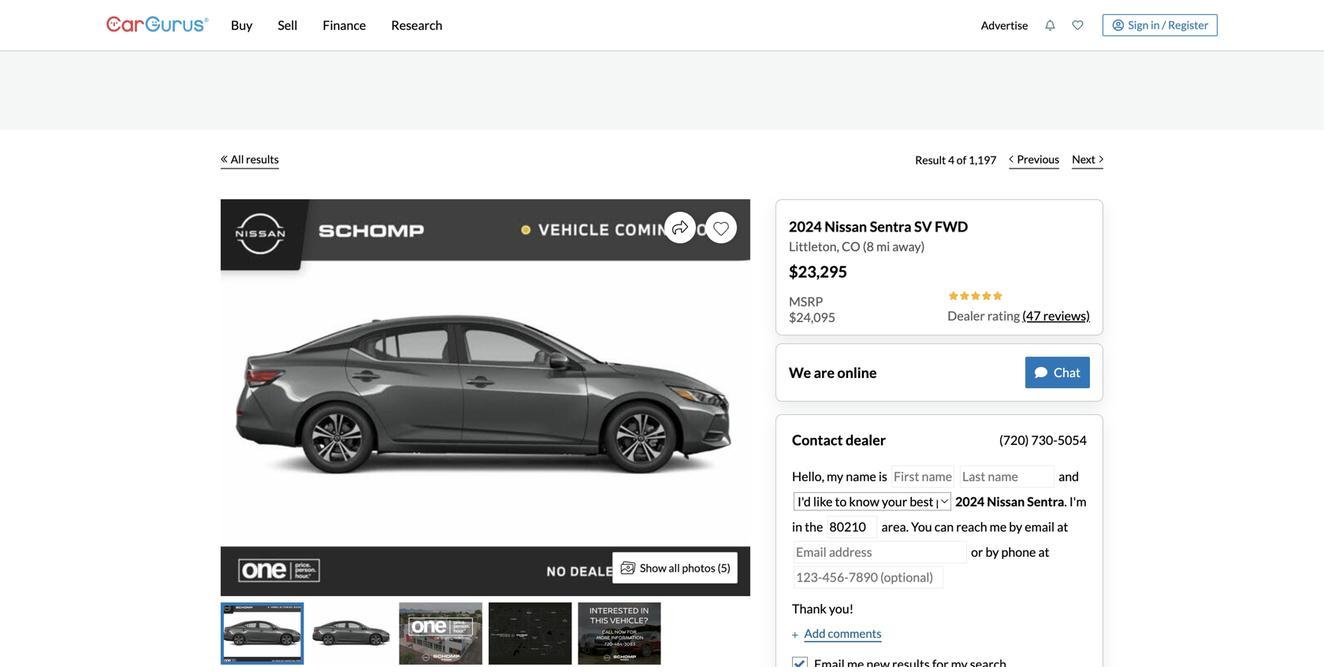 Task type: describe. For each thing, give the bounding box(es) containing it.
of
[[957, 153, 967, 167]]

sentra for 2024 nissan sentra sv fwd littleton, co (8 mi away)
[[870, 218, 912, 235]]

in inside menu item
[[1151, 18, 1160, 31]]

finance
[[323, 17, 366, 33]]

buy button
[[218, 0, 265, 50]]

we
[[789, 364, 811, 381]]

sentra for 2024 nissan sentra
[[1027, 494, 1064, 510]]

name
[[846, 469, 876, 484]]

view vehicle photo 5 image
[[578, 603, 661, 665]]

you
[[911, 519, 932, 535]]

show all photos (5) link
[[612, 553, 738, 584]]

away)
[[892, 239, 925, 254]]

register
[[1168, 18, 1209, 31]]

show all photos (5)
[[640, 562, 731, 575]]

reviews)
[[1043, 308, 1090, 324]]

reach
[[956, 519, 987, 535]]

and
[[1056, 469, 1079, 484]]

. i'm in the
[[792, 494, 1087, 535]]

are
[[814, 364, 835, 381]]

dealer
[[948, 308, 985, 324]]

all
[[231, 153, 244, 166]]

Phone (optional) telephone field
[[794, 567, 943, 589]]

5054
[[1058, 433, 1087, 448]]

sv
[[914, 218, 932, 235]]

(8
[[863, 239, 874, 254]]

previous
[[1017, 153, 1060, 166]]

open notifications image
[[1045, 20, 1056, 31]]

Zip code field
[[827, 516, 878, 539]]

you!
[[829, 601, 854, 617]]

hello,
[[792, 469, 824, 484]]

2024 for 2024 nissan sentra
[[955, 494, 985, 510]]

mi
[[876, 239, 890, 254]]

chevron left image
[[1009, 155, 1013, 163]]

$23,295
[[789, 262, 847, 281]]

comment image
[[1035, 367, 1048, 379]]

nissan for 2024 nissan sentra sv fwd littleton, co (8 mi away)
[[825, 218, 867, 235]]

sell
[[278, 17, 298, 33]]

the
[[805, 519, 823, 535]]

contact dealer
[[792, 432, 886, 449]]

area.
[[882, 519, 909, 535]]

2024 nissan sentra sv fwd littleton, co (8 mi away)
[[789, 218, 968, 254]]

view vehicle photo 4 image
[[489, 603, 572, 665]]

Last name field
[[960, 466, 1055, 488]]

chevron right image
[[1100, 155, 1103, 163]]

Email address email field
[[794, 541, 967, 564]]

photos
[[682, 562, 716, 575]]

results
[[246, 153, 279, 166]]

all results link
[[221, 143, 279, 177]]

or by phone at
[[971, 545, 1050, 560]]

share image
[[672, 220, 688, 236]]

fwd
[[935, 218, 968, 235]]

/
[[1162, 18, 1166, 31]]

research
[[391, 17, 442, 33]]

co
[[842, 239, 860, 254]]

(47 reviews) button
[[1022, 307, 1090, 326]]

advertise
[[981, 19, 1028, 32]]

online
[[837, 364, 877, 381]]

sign in / register link
[[1103, 14, 1218, 36]]

my
[[827, 469, 843, 484]]

we are online
[[789, 364, 877, 381]]

is
[[879, 469, 887, 484]]

chat button
[[1026, 357, 1090, 389]]

sell button
[[265, 0, 310, 50]]

dealer
[[846, 432, 886, 449]]

or
[[971, 545, 983, 560]]

sign in / register menu item
[[1092, 14, 1218, 36]]

add comments button
[[792, 625, 882, 643]]

0 horizontal spatial by
[[986, 545, 999, 560]]

1,197
[[969, 153, 997, 167]]

add
[[804, 627, 826, 641]]

show
[[640, 562, 667, 575]]

next
[[1072, 153, 1096, 166]]

sign
[[1128, 18, 1149, 31]]

First name field
[[891, 466, 954, 488]]

(47
[[1022, 308, 1041, 324]]

finance button
[[310, 0, 379, 50]]



Task type: locate. For each thing, give the bounding box(es) containing it.
saved cars image
[[1072, 20, 1083, 31]]

menu
[[973, 3, 1218, 47]]

area. you can reach me by email at
[[879, 519, 1068, 535]]

2024 up littleton,
[[789, 218, 822, 235]]

2024 nissan sentra
[[955, 494, 1064, 510]]

comments
[[828, 627, 882, 641]]

by right me at the right bottom of the page
[[1009, 519, 1022, 535]]

cargurus logo homepage link link
[[106, 3, 209, 48]]

1 vertical spatial at
[[1038, 545, 1050, 560]]

1 horizontal spatial at
[[1057, 519, 1068, 535]]

0 vertical spatial at
[[1057, 519, 1068, 535]]

add comments
[[804, 627, 882, 641]]

advertise link
[[973, 3, 1036, 47]]

chat
[[1054, 365, 1081, 380]]

thank
[[792, 601, 827, 617]]

4
[[948, 153, 955, 167]]

vehicle full photo image
[[221, 199, 750, 597]]

2024 for 2024 nissan sentra sv fwd littleton, co (8 mi away)
[[789, 218, 822, 235]]

all
[[669, 562, 680, 575]]

730-
[[1031, 433, 1058, 448]]

sentra up 'mi'
[[870, 218, 912, 235]]

0 vertical spatial 2024
[[789, 218, 822, 235]]

1 horizontal spatial by
[[1009, 519, 1022, 535]]

0 vertical spatial nissan
[[825, 218, 867, 235]]

view vehicle photo 1 image
[[221, 603, 304, 665]]

0 horizontal spatial nissan
[[825, 218, 867, 235]]

msrp
[[789, 294, 823, 309]]

menu bar
[[209, 0, 973, 50]]

$24,095
[[789, 310, 836, 325]]

1 vertical spatial by
[[986, 545, 999, 560]]

view vehicle photo 2 image
[[310, 603, 393, 665]]

littleton,
[[789, 239, 839, 254]]

in inside . i'm in the
[[792, 519, 802, 535]]

in left "the"
[[792, 519, 802, 535]]

in left /
[[1151, 18, 1160, 31]]

research button
[[379, 0, 455, 50]]

phone
[[1001, 545, 1036, 560]]

by right or
[[986, 545, 999, 560]]

plus image
[[792, 632, 798, 639]]

at right email
[[1057, 519, 1068, 535]]

at
[[1057, 519, 1068, 535], [1038, 545, 1050, 560]]

(5)
[[718, 562, 731, 575]]

tab list
[[221, 603, 750, 665]]

(720) 730-5054
[[999, 433, 1087, 448]]

1 vertical spatial sentra
[[1027, 494, 1064, 510]]

1 horizontal spatial nissan
[[987, 494, 1025, 510]]

cargurus logo homepage link image
[[106, 3, 209, 48]]

nissan
[[825, 218, 867, 235], [987, 494, 1025, 510]]

by
[[1009, 519, 1022, 535], [986, 545, 999, 560]]

0 vertical spatial in
[[1151, 18, 1160, 31]]

2024
[[789, 218, 822, 235], [955, 494, 985, 510]]

2024 inside 2024 nissan sentra sv fwd littleton, co (8 mi away)
[[789, 218, 822, 235]]

rating
[[988, 308, 1020, 324]]

contact
[[792, 432, 843, 449]]

nissan up co
[[825, 218, 867, 235]]

sentra inside 2024 nissan sentra sv fwd littleton, co (8 mi away)
[[870, 218, 912, 235]]

result
[[915, 153, 946, 167]]

buy
[[231, 17, 253, 33]]

menu containing sign in / register
[[973, 3, 1218, 47]]

thank you!
[[792, 601, 854, 617]]

0 horizontal spatial at
[[1038, 545, 1050, 560]]

0 horizontal spatial in
[[792, 519, 802, 535]]

nissan down last name field
[[987, 494, 1025, 510]]

chevron double left image
[[221, 155, 228, 163]]

1 vertical spatial in
[[792, 519, 802, 535]]

all results
[[231, 153, 279, 166]]

result 4 of 1,197
[[915, 153, 997, 167]]

msrp $24,095
[[789, 294, 836, 325]]

hello, my name is
[[792, 469, 890, 484]]

dealer rating (47 reviews)
[[948, 308, 1090, 324]]

email
[[1025, 519, 1055, 535]]

at right phone
[[1038, 545, 1050, 560]]

1 horizontal spatial sentra
[[1027, 494, 1064, 510]]

1 horizontal spatial in
[[1151, 18, 1160, 31]]

0 vertical spatial by
[[1009, 519, 1022, 535]]

menu bar containing buy
[[209, 0, 973, 50]]

sentra
[[870, 218, 912, 235], [1027, 494, 1064, 510]]

1 vertical spatial nissan
[[987, 494, 1025, 510]]

0 horizontal spatial 2024
[[789, 218, 822, 235]]

1 vertical spatial 2024
[[955, 494, 985, 510]]

1 horizontal spatial 2024
[[955, 494, 985, 510]]

nissan inside 2024 nissan sentra sv fwd littleton, co (8 mi away)
[[825, 218, 867, 235]]

0 vertical spatial sentra
[[870, 218, 912, 235]]

next link
[[1066, 143, 1110, 177]]

in
[[1151, 18, 1160, 31], [792, 519, 802, 535]]

(720)
[[999, 433, 1029, 448]]

.
[[1064, 494, 1067, 510]]

sentra up email
[[1027, 494, 1064, 510]]

i'm
[[1069, 494, 1087, 510]]

nissan for 2024 nissan sentra
[[987, 494, 1025, 510]]

sign in / register
[[1128, 18, 1209, 31]]

user icon image
[[1112, 19, 1124, 31]]

2024 up reach
[[955, 494, 985, 510]]

me
[[990, 519, 1007, 535]]

previous link
[[1003, 143, 1066, 177]]

can
[[935, 519, 954, 535]]

view vehicle photo 3 image
[[399, 603, 482, 665]]

0 horizontal spatial sentra
[[870, 218, 912, 235]]



Task type: vqa. For each thing, say whether or not it's contained in the screenshot.
Step in Step 3: Shop with real, personalized rates
no



